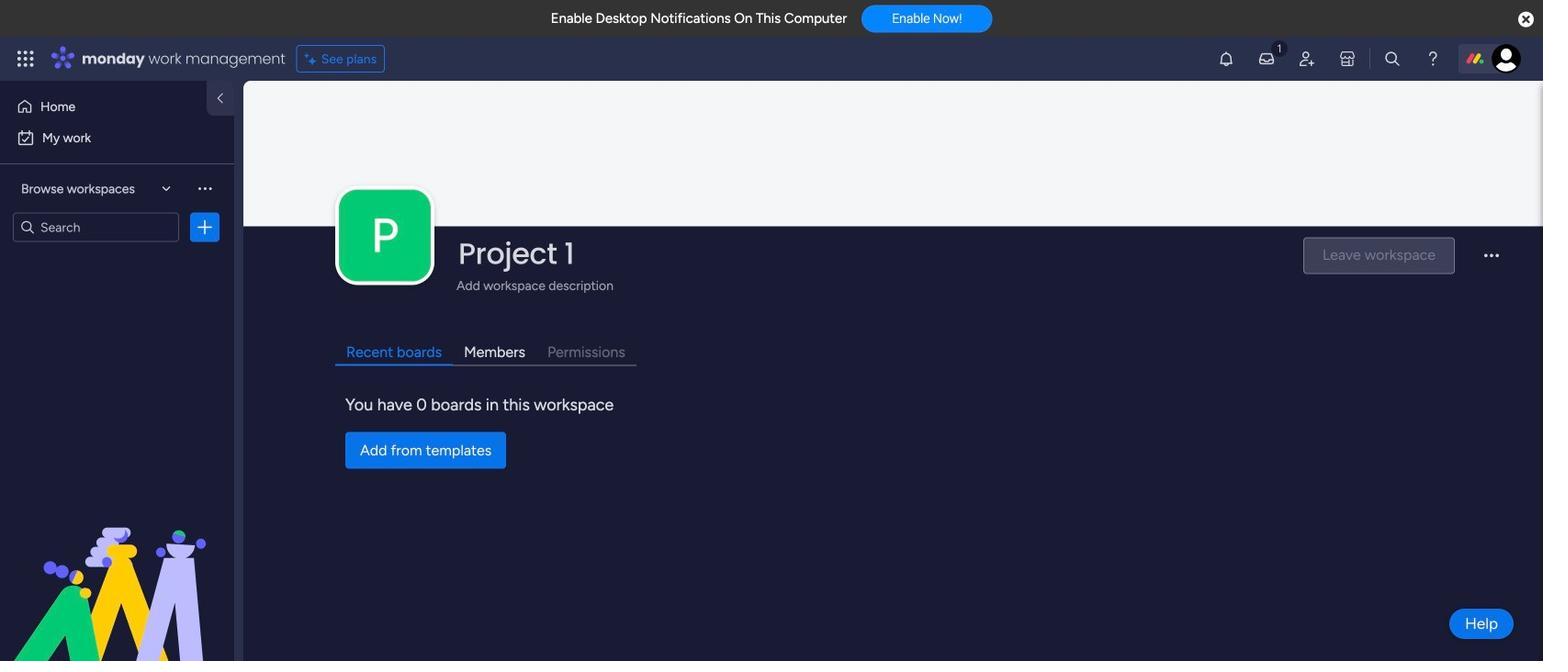 Task type: vqa. For each thing, say whether or not it's contained in the screenshot.
the bottommost new
no



Task type: locate. For each thing, give the bounding box(es) containing it.
option
[[11, 92, 196, 121], [11, 123, 223, 153]]

invite members image
[[1298, 50, 1317, 68]]

2 option from the top
[[11, 123, 223, 153]]

1 vertical spatial option
[[11, 123, 223, 153]]

update feed image
[[1258, 50, 1276, 68]]

1 image
[[1272, 38, 1288, 58]]

None field
[[454, 235, 1288, 273]]

see plans image
[[305, 48, 321, 69]]

0 vertical spatial option
[[11, 92, 196, 121]]

monday marketplace image
[[1339, 50, 1357, 68]]



Task type: describe. For each thing, give the bounding box(es) containing it.
dapulse close image
[[1519, 11, 1535, 29]]

v2 ellipsis image
[[1485, 255, 1500, 270]]

help image
[[1424, 50, 1443, 68]]

notifications image
[[1218, 50, 1236, 68]]

search everything image
[[1384, 50, 1402, 68]]

lottie animation image
[[0, 476, 234, 662]]

workspace options image
[[196, 179, 214, 198]]

john smith image
[[1492, 44, 1522, 74]]

select product image
[[17, 50, 35, 68]]

1 option from the top
[[11, 92, 196, 121]]

options image
[[196, 218, 214, 237]]

lottie animation element
[[0, 476, 234, 662]]

workspace image
[[339, 190, 431, 282]]

Search in workspace field
[[39, 217, 153, 238]]



